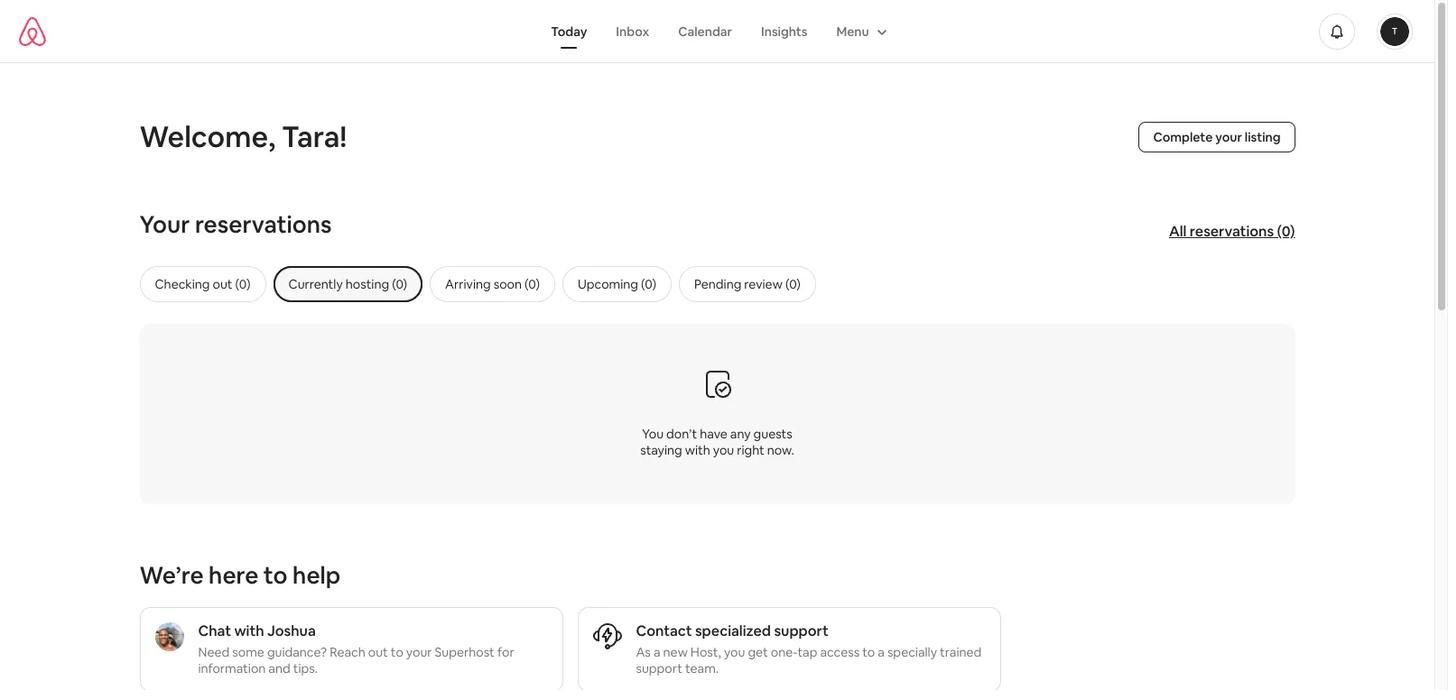 Task type: describe. For each thing, give the bounding box(es) containing it.
we're
[[140, 561, 204, 591]]

complete
[[1153, 129, 1213, 145]]

all
[[1169, 222, 1187, 241]]

reservation filters group
[[140, 266, 1331, 302]]

guidance?
[[267, 645, 327, 661]]

contact
[[636, 622, 692, 641]]

guests
[[754, 426, 793, 442]]

access
[[820, 645, 860, 661]]

have
[[700, 426, 728, 442]]

you
[[642, 426, 664, 442]]

reach
[[330, 645, 365, 661]]

upcoming (0)
[[578, 276, 656, 293]]

staying
[[640, 442, 682, 458]]

get
[[748, 645, 768, 661]]

checking
[[155, 276, 210, 293]]

currently
[[289, 276, 343, 293]]

inbox link
[[602, 14, 664, 48]]

complete your listing link
[[1139, 122, 1295, 153]]

out (0)
[[213, 276, 251, 293]]

inbox
[[616, 23, 649, 39]]

specially
[[888, 645, 937, 661]]

(0) inside reservation filters group
[[641, 276, 656, 293]]

and tips.
[[269, 661, 318, 677]]

for
[[497, 645, 514, 661]]

checking out (0)
[[155, 276, 251, 293]]

right now.
[[737, 442, 794, 458]]

upcoming
[[578, 276, 638, 293]]

here
[[209, 561, 258, 591]]

0 vertical spatial your
[[1216, 129, 1242, 145]]

one-
[[771, 645, 798, 661]]

insights link
[[747, 14, 822, 48]]

review (0)
[[744, 276, 801, 293]]

pending
[[694, 276, 742, 293]]

hosting (0)
[[346, 276, 407, 293]]

today link
[[537, 14, 602, 48]]

currently hosting (0)
[[289, 276, 407, 293]]

insights
[[761, 23, 808, 39]]

support team.
[[636, 661, 719, 677]]

menu button
[[822, 14, 898, 48]]

host,
[[691, 645, 721, 661]]

0 horizontal spatial to
[[263, 561, 288, 591]]

complete your listing
[[1153, 129, 1281, 145]]

calendar
[[678, 23, 732, 39]]

chat with joshua need some guidance? reach out to your superhost for information and tips.
[[198, 622, 514, 677]]

contact specialized support as a new host, you get one-tap access to a specially trained support team.
[[636, 622, 982, 677]]

superhost
[[435, 645, 495, 661]]

all reservations (0) link
[[1160, 214, 1304, 250]]

you for have
[[713, 442, 734, 458]]

0 vertical spatial (0)
[[1277, 222, 1295, 241]]

today
[[551, 23, 587, 39]]

you don't have any guests staying with you right now.
[[640, 426, 794, 458]]

1 a from the left
[[654, 645, 660, 661]]



Task type: vqa. For each thing, say whether or not it's contained in the screenshot.
air
no



Task type: locate. For each thing, give the bounding box(es) containing it.
to left help
[[263, 561, 288, 591]]

welcome,
[[140, 118, 276, 155]]

arriving
[[445, 276, 491, 293]]

reservations for all
[[1190, 222, 1274, 241]]

0 horizontal spatial (0)
[[641, 276, 656, 293]]

we're here to help
[[140, 561, 341, 591]]

all reservations (0)
[[1169, 222, 1295, 241]]

with
[[685, 442, 710, 458], [234, 622, 264, 641]]

1 vertical spatial (0)
[[641, 276, 656, 293]]

with up 'some'
[[234, 622, 264, 641]]

1 horizontal spatial (0)
[[1277, 222, 1295, 241]]

your
[[140, 209, 190, 240]]

you for support
[[724, 645, 745, 661]]

main navigation menu image
[[1381, 17, 1410, 46]]

you inside you don't have any guests staying with you right now.
[[713, 442, 734, 458]]

0 horizontal spatial reservations
[[195, 209, 332, 240]]

a right as
[[654, 645, 660, 661]]

need
[[198, 645, 230, 661]]

support
[[774, 622, 829, 641]]

as
[[636, 645, 651, 661]]

you left right now.
[[713, 442, 734, 458]]

0 horizontal spatial a
[[654, 645, 660, 661]]

specialized
[[695, 622, 771, 641]]

reservations right all
[[1190, 222, 1274, 241]]

you
[[713, 442, 734, 458], [724, 645, 745, 661]]

your
[[1216, 129, 1242, 145], [406, 645, 432, 661]]

out
[[368, 645, 388, 661]]

don't
[[666, 426, 697, 442]]

new
[[663, 645, 688, 661]]

2 horizontal spatial to
[[863, 645, 875, 661]]

1 vertical spatial with
[[234, 622, 264, 641]]

to right the out
[[391, 645, 403, 661]]

soon (0)
[[494, 276, 540, 293]]

tap
[[798, 645, 818, 661]]

you inside contact specialized support as a new host, you get one-tap access to a specially trained support team.
[[724, 645, 745, 661]]

with inside you don't have any guests staying with you right now.
[[685, 442, 710, 458]]

1 horizontal spatial a
[[878, 645, 885, 661]]

you down specialized
[[724, 645, 745, 661]]

any
[[730, 426, 751, 442]]

help
[[293, 561, 341, 591]]

a left specially
[[878, 645, 885, 661]]

trained
[[940, 645, 982, 661]]

calendar link
[[664, 14, 747, 48]]

(0)
[[1277, 222, 1295, 241], [641, 276, 656, 293]]

reservations up out (0) at the top of page
[[195, 209, 332, 240]]

pending review (0)
[[694, 276, 801, 293]]

chat
[[198, 622, 231, 641]]

listing
[[1245, 129, 1281, 145]]

your left listing
[[1216, 129, 1242, 145]]

to right access
[[863, 645, 875, 661]]

a
[[654, 645, 660, 661], [878, 645, 885, 661]]

to inside "chat with joshua need some guidance? reach out to your superhost for information and tips."
[[391, 645, 403, 661]]

information
[[198, 661, 266, 677]]

joshua
[[267, 622, 316, 641]]

0 vertical spatial you
[[713, 442, 734, 458]]

with right staying
[[685, 442, 710, 458]]

your reservations
[[140, 209, 332, 240]]

reservations for your
[[195, 209, 332, 240]]

1 vertical spatial your
[[406, 645, 432, 661]]

1 horizontal spatial with
[[685, 442, 710, 458]]

tara!
[[282, 118, 347, 155]]

arriving soon (0)
[[445, 276, 540, 293]]

0 horizontal spatial with
[[234, 622, 264, 641]]

to
[[263, 561, 288, 591], [391, 645, 403, 661], [863, 645, 875, 661]]

0 vertical spatial with
[[685, 442, 710, 458]]

with inside "chat with joshua need some guidance? reach out to your superhost for information and tips."
[[234, 622, 264, 641]]

your inside "chat with joshua need some guidance? reach out to your superhost for information and tips."
[[406, 645, 432, 661]]

2 a from the left
[[878, 645, 885, 661]]

menu
[[837, 23, 869, 39]]

1 horizontal spatial to
[[391, 645, 403, 661]]

your right the out
[[406, 645, 432, 661]]

reservations
[[195, 209, 332, 240], [1190, 222, 1274, 241]]

to inside contact specialized support as a new host, you get one-tap access to a specially trained support team.
[[863, 645, 875, 661]]

1 horizontal spatial your
[[1216, 129, 1242, 145]]

welcome, tara!
[[140, 118, 347, 155]]

0 horizontal spatial your
[[406, 645, 432, 661]]

some
[[232, 645, 264, 661]]

1 vertical spatial you
[[724, 645, 745, 661]]

1 horizontal spatial reservations
[[1190, 222, 1274, 241]]



